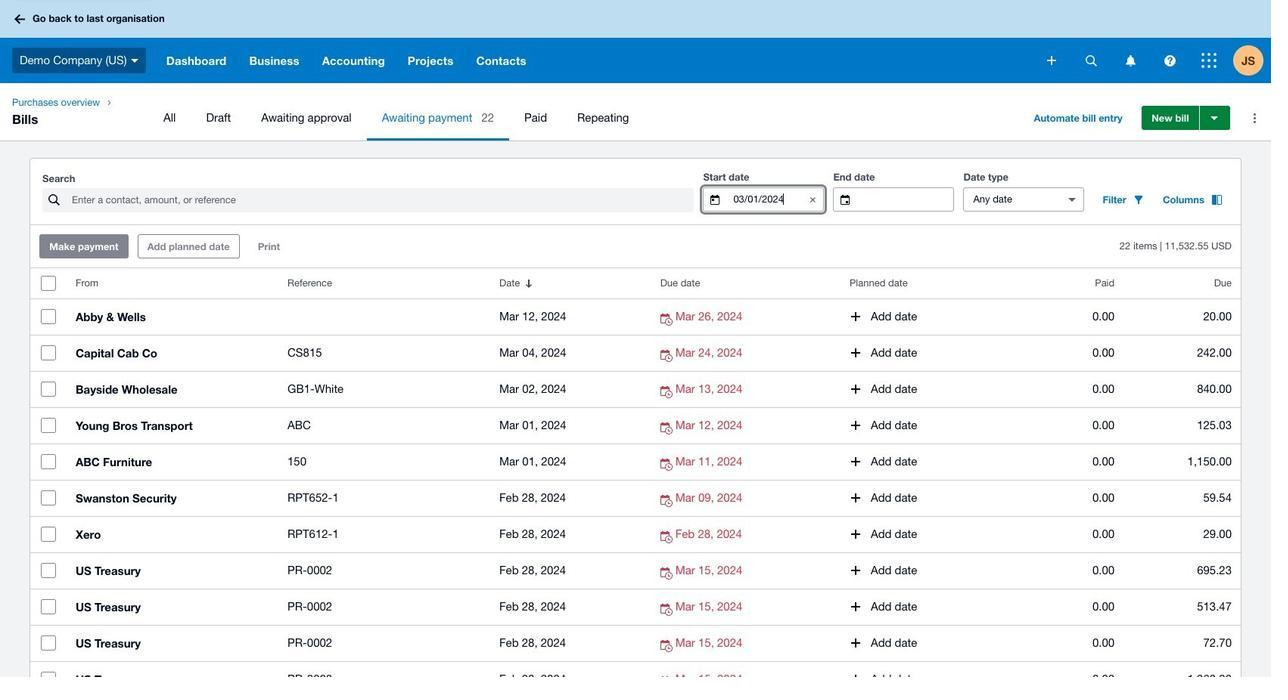 Task type: vqa. For each thing, say whether or not it's contained in the screenshot.
radio
no



Task type: describe. For each thing, give the bounding box(es) containing it.
6 overdue icon image from the top
[[660, 496, 675, 508]]

5 overdue icon image from the top
[[660, 459, 675, 471]]

1 horizontal spatial svg image
[[131, 59, 138, 63]]

overflow menu image
[[1240, 103, 1270, 133]]

8 overdue icon image from the top
[[660, 568, 675, 580]]

2 horizontal spatial svg image
[[1085, 55, 1097, 66]]

Enter a contact, amount, or reference field
[[70, 189, 694, 212]]

2 overdue icon image from the top
[[660, 350, 675, 362]]

7 overdue icon image from the top
[[660, 532, 675, 544]]

4 overdue icon image from the top
[[660, 423, 675, 435]]



Task type: locate. For each thing, give the bounding box(es) containing it.
3 overdue icon image from the top
[[660, 387, 675, 399]]

list of all the bills element
[[30, 269, 1241, 678]]

svg image
[[1202, 53, 1217, 68], [1126, 55, 1135, 66], [1164, 55, 1175, 66], [1047, 56, 1056, 65]]

navigation
[[0, 83, 1271, 141]]

overdue icon image
[[660, 314, 675, 326], [660, 350, 675, 362], [660, 387, 675, 399], [660, 423, 675, 435], [660, 459, 675, 471], [660, 496, 675, 508], [660, 532, 675, 544], [660, 568, 675, 580], [660, 605, 675, 617], [660, 641, 675, 653]]

9 overdue icon image from the top
[[660, 605, 675, 617]]

None field
[[732, 188, 797, 211], [862, 188, 954, 211], [964, 188, 1056, 211], [732, 188, 797, 211], [862, 188, 954, 211], [964, 188, 1056, 211]]

banner
[[0, 0, 1271, 83]]

svg image
[[14, 14, 25, 24], [1085, 55, 1097, 66], [131, 59, 138, 63]]

0 horizontal spatial svg image
[[14, 14, 25, 24]]

10 overdue icon image from the top
[[660, 641, 675, 653]]

clear image
[[798, 185, 828, 215]]

1 overdue icon image from the top
[[660, 314, 675, 326]]

menu
[[148, 95, 1013, 141]]



